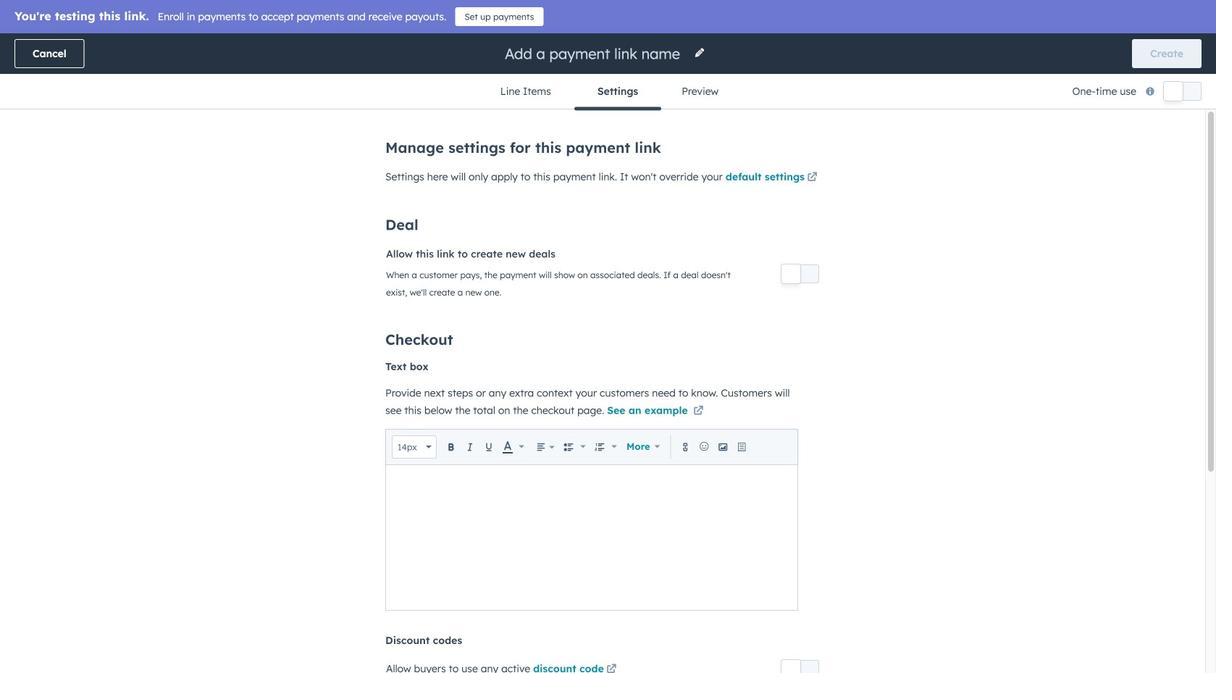 Task type: locate. For each thing, give the bounding box(es) containing it.
4 column header from the left
[[1066, 183, 1181, 214]]

Size text field
[[397, 440, 426, 454]]

0 horizontal spatial group
[[560, 437, 590, 457]]

link opens in a new window image
[[808, 169, 818, 187], [808, 173, 818, 183], [694, 403, 704, 420], [694, 407, 704, 417], [607, 661, 617, 673]]

navigation
[[477, 74, 739, 110]]

Search search field
[[35, 138, 325, 167]]

Add a payment link name field
[[504, 44, 685, 63]]

application
[[385, 429, 799, 611]]

column header
[[36, 183, 227, 214], [227, 183, 342, 214], [994, 183, 1066, 214], [1066, 183, 1181, 214]]

page section element
[[0, 33, 1217, 110]]

link opens in a new window image
[[607, 665, 617, 673]]

dialog
[[0, 0, 1217, 673]]

1 horizontal spatial group
[[591, 437, 621, 457]]

2 group from the left
[[591, 437, 621, 457]]

navigation inside page section element
[[477, 74, 739, 110]]

3 column header from the left
[[994, 183, 1066, 214]]

group
[[560, 437, 590, 457], [591, 437, 621, 457]]



Task type: describe. For each thing, give the bounding box(es) containing it.
2 column header from the left
[[227, 183, 342, 214]]

1 group from the left
[[560, 437, 590, 457]]

1 column header from the left
[[36, 183, 227, 214]]

previous page image
[[497, 287, 514, 305]]



Task type: vqa. For each thing, say whether or not it's contained in the screenshot.
rightmost group
yes



